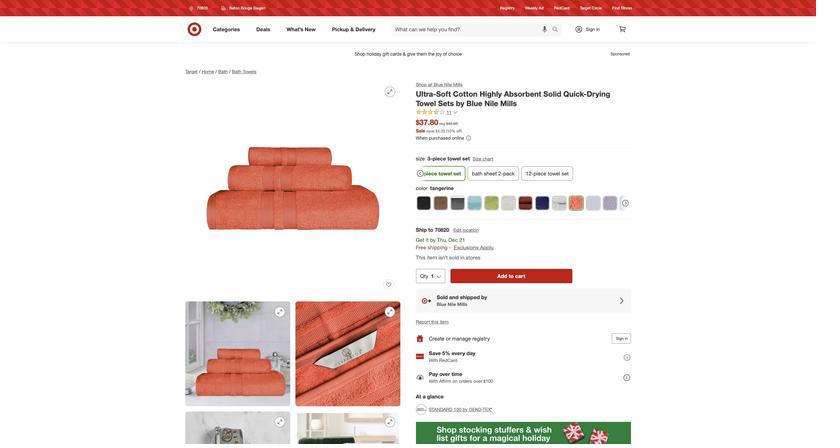 Task type: locate. For each thing, give the bounding box(es) containing it.
fulfillment region
[[416, 227, 631, 313]]

towel up "3-piece towel set" on the top of the page
[[448, 156, 461, 162]]

pack
[[504, 171, 515, 177]]

silver image
[[553, 197, 567, 210]]

1 horizontal spatial redcard
[[555, 6, 570, 11]]

or
[[446, 336, 451, 342]]

1 horizontal spatial item
[[440, 320, 449, 325]]

set up 'silver' image
[[562, 171, 569, 177]]

standard
[[429, 407, 453, 413]]

&
[[351, 26, 354, 32]]

standard 100 by oeko-tex®
[[429, 407, 492, 413]]

%
[[452, 129, 456, 134]]

70820 up 'thu,'
[[435, 227, 450, 233]]

set down size 3-piece towel set size chart
[[454, 171, 461, 177]]

towel for 3-piece towel set
[[439, 171, 452, 177]]

1 horizontal spatial target
[[581, 6, 591, 11]]

bath right home
[[218, 69, 228, 74]]

$42.00
[[447, 121, 458, 126]]

mills down absorbent
[[501, 99, 517, 108]]

0 vertical spatial redcard
[[555, 6, 570, 11]]

0 horizontal spatial 3-
[[419, 171, 424, 177]]

with inside save 5% every day with redcard
[[429, 358, 438, 363]]

0 horizontal spatial 70820
[[197, 6, 208, 10]]

soft
[[437, 89, 451, 98]]

at
[[416, 394, 422, 400]]

sign in link
[[570, 22, 611, 37]]

towel up tangerine
[[439, 171, 452, 177]]

shipping
[[428, 244, 448, 251]]

nile down and
[[448, 302, 456, 308]]

bath link
[[218, 69, 228, 74]]

2 horizontal spatial set
[[562, 171, 569, 177]]

blue right all
[[434, 82, 443, 87]]

search
[[550, 27, 565, 33]]

blue
[[434, 82, 443, 87], [467, 99, 483, 108], [437, 302, 447, 308]]

find stores
[[613, 6, 633, 11]]

1 horizontal spatial /
[[216, 69, 217, 74]]

/ left home
[[199, 69, 201, 74]]

mills down 'shipped'
[[458, 302, 468, 308]]

ultra-soft cotton highly absorbent solid quick-drying towel sets by blue nile mills, 3 of 8 image
[[296, 302, 401, 407]]

piece up navy blue image
[[534, 171, 547, 177]]

redcard right ad
[[555, 6, 570, 11]]

1 horizontal spatial sign
[[617, 337, 624, 341]]

to for cart
[[509, 273, 514, 280]]

0 vertical spatial mills
[[454, 82, 463, 87]]

0 horizontal spatial /
[[199, 69, 201, 74]]

location
[[463, 228, 479, 233]]

by
[[456, 99, 465, 108], [430, 237, 436, 244], [482, 295, 488, 301], [463, 407, 468, 413]]

by down cotton
[[456, 99, 465, 108]]

group
[[258, 155, 631, 184]]

what's new
[[287, 26, 316, 32]]

0 horizontal spatial over
[[440, 371, 450, 378]]

1 vertical spatial 3-
[[419, 171, 424, 177]]

/ right the bath link
[[229, 69, 231, 74]]

by right 100
[[463, 407, 468, 413]]

to
[[429, 227, 434, 233], [509, 273, 514, 280]]

1 vertical spatial in
[[461, 255, 465, 261]]

with
[[429, 358, 438, 363], [429, 379, 438, 384]]

absorbent
[[504, 89, 542, 98]]

0 horizontal spatial target
[[185, 69, 198, 74]]

2 vertical spatial nile
[[448, 302, 456, 308]]

ultra-soft cotton highly absorbent solid quick-drying towel sets by blue nile mills, 1 of 8 image
[[185, 82, 401, 297]]

1 with from the top
[[429, 358, 438, 363]]

bath
[[472, 171, 483, 177]]

target link
[[185, 69, 198, 74]]

target inside "link"
[[581, 6, 591, 11]]

12-piece towel set link
[[522, 167, 573, 181]]

on
[[453, 379, 458, 384]]

edit
[[454, 228, 462, 233]]

with down "save"
[[429, 358, 438, 363]]

0 vertical spatial to
[[429, 227, 434, 233]]

target left circle
[[581, 6, 591, 11]]

1 vertical spatial target
[[185, 69, 198, 74]]

0 vertical spatial nile
[[444, 82, 452, 87]]

purchased
[[429, 135, 451, 141]]

1 vertical spatial blue
[[467, 99, 483, 108]]

deals
[[257, 26, 271, 32]]

nile
[[444, 82, 452, 87], [485, 99, 499, 108], [448, 302, 456, 308]]

item right the this
[[440, 320, 449, 325]]

/ left the bath link
[[216, 69, 217, 74]]

white image
[[587, 197, 600, 210]]

to right 'ship'
[[429, 227, 434, 233]]

sign in
[[586, 26, 600, 32], [617, 337, 628, 341]]

0 vertical spatial 70820
[[197, 6, 208, 10]]

2 horizontal spatial /
[[229, 69, 231, 74]]

1 horizontal spatial bath
[[232, 69, 242, 74]]

oeko-
[[469, 407, 483, 413]]

1 horizontal spatial sign in
[[617, 337, 628, 341]]

1 horizontal spatial 3-
[[428, 156, 433, 162]]

1 horizontal spatial to
[[509, 273, 514, 280]]

this
[[416, 255, 426, 261]]

maroon image
[[519, 197, 533, 210]]

pay
[[429, 371, 438, 378]]

set left size
[[463, 156, 470, 162]]

target
[[581, 6, 591, 11], [185, 69, 198, 74]]

redcard link
[[555, 5, 570, 11]]

target left home 'link'
[[185, 69, 198, 74]]

bath
[[218, 69, 228, 74], [232, 69, 242, 74]]

baton rouge siegen
[[230, 6, 266, 10]]

3- up "color"
[[419, 171, 424, 177]]

quick-
[[564, 89, 587, 98]]

1 vertical spatial with
[[429, 379, 438, 384]]

to right add
[[509, 273, 514, 280]]

(
[[447, 129, 448, 134]]

1 vertical spatial 70820
[[435, 227, 450, 233]]

/
[[199, 69, 201, 74], [216, 69, 217, 74], [229, 69, 231, 74]]

0 horizontal spatial sign
[[586, 26, 596, 32]]

1 vertical spatial redcard
[[440, 358, 458, 363]]

in
[[597, 26, 600, 32], [461, 255, 465, 261], [625, 337, 628, 341]]

4.20
[[438, 129, 446, 134]]

charcoal image
[[451, 197, 465, 210]]

0 vertical spatial in
[[597, 26, 600, 32]]

item left isn't
[[427, 255, 437, 261]]

by right 'shipped'
[[482, 295, 488, 301]]

0 horizontal spatial redcard
[[440, 358, 458, 363]]

sign inside the sign in button
[[617, 337, 624, 341]]

70820 inside fulfillment region
[[435, 227, 450, 233]]

apply.
[[481, 244, 495, 251]]

weekly ad
[[526, 6, 544, 11]]

piece up "3-piece towel set" on the top of the page
[[433, 156, 446, 162]]

item
[[427, 255, 437, 261], [440, 320, 449, 325]]

blue down sold
[[437, 302, 447, 308]]

70820 inside dropdown button
[[197, 6, 208, 10]]

mills up cotton
[[454, 82, 463, 87]]

2 with from the top
[[429, 379, 438, 384]]

nile up soft
[[444, 82, 452, 87]]

black image
[[417, 197, 431, 210]]

sale
[[416, 128, 426, 134]]

2 vertical spatial in
[[625, 337, 628, 341]]

pickup & delivery link
[[327, 22, 384, 37]]

1 vertical spatial to
[[509, 273, 514, 280]]

new
[[305, 26, 316, 32]]

image gallery element
[[185, 82, 401, 445]]

12-piece towel set
[[526, 171, 569, 177]]

0 horizontal spatial sign in
[[586, 26, 600, 32]]

piece for 3-
[[424, 171, 437, 177]]

by right 'it'
[[430, 237, 436, 244]]

advertisement region
[[180, 46, 637, 62], [416, 423, 631, 445]]

redcard down 5% at bottom right
[[440, 358, 458, 363]]

target / home / bath / bath towels
[[185, 69, 257, 74]]

0 vertical spatial sign
[[586, 26, 596, 32]]

celery image
[[485, 197, 499, 210]]

0 vertical spatial target
[[581, 6, 591, 11]]

1 vertical spatial over
[[474, 379, 483, 384]]

12-
[[526, 171, 534, 177]]

nile down highly
[[485, 99, 499, 108]]

circle
[[592, 6, 602, 11]]

item inside button
[[440, 320, 449, 325]]

piece for 12-
[[534, 171, 547, 177]]

0 vertical spatial item
[[427, 255, 437, 261]]

bath left towels
[[232, 69, 242, 74]]

sign
[[586, 26, 596, 32], [617, 337, 624, 341]]

edit location
[[454, 228, 479, 233]]

$37.80
[[416, 118, 439, 127]]

to inside button
[[509, 273, 514, 280]]

$37.80 reg $42.00 sale save $ 4.20 ( 10 % off )
[[416, 118, 462, 134]]

70820 left baton
[[197, 6, 208, 10]]

and
[[450, 295, 459, 301]]

bath sheet 2-pack
[[472, 171, 515, 177]]

towel right 12-
[[548, 171, 561, 177]]

2 vertical spatial blue
[[437, 302, 447, 308]]

solid
[[544, 89, 562, 98]]

2 / from the left
[[216, 69, 217, 74]]

nile inside sold and shipped by blue nile mills
[[448, 302, 456, 308]]

tex®
[[483, 407, 492, 413]]

1 vertical spatial sign in
[[617, 337, 628, 341]]

1 horizontal spatial in
[[597, 26, 600, 32]]

over up affirm
[[440, 371, 450, 378]]

1 vertical spatial item
[[440, 320, 449, 325]]

towels
[[243, 69, 257, 74]]

0 horizontal spatial in
[[461, 255, 465, 261]]

time
[[452, 371, 463, 378]]

0 horizontal spatial set
[[454, 171, 461, 177]]

2-
[[499, 171, 504, 177]]

save 5% every day with redcard
[[429, 350, 476, 363]]

pickup
[[332, 26, 349, 32]]

in inside button
[[625, 337, 628, 341]]

3- right size
[[428, 156, 433, 162]]

get
[[416, 237, 425, 244]]

mills
[[454, 82, 463, 87], [501, 99, 517, 108], [458, 302, 468, 308]]

1 horizontal spatial set
[[463, 156, 470, 162]]

0 vertical spatial over
[[440, 371, 450, 378]]

)
[[461, 129, 462, 134]]

70820
[[197, 6, 208, 10], [435, 227, 450, 233]]

ultra-soft cotton highly absorbent solid quick-drying towel sets by blue nile mills, 2 of 8 image
[[185, 302, 290, 407]]

1 / from the left
[[199, 69, 201, 74]]

blue down cotton
[[467, 99, 483, 108]]

0 vertical spatial 3-
[[428, 156, 433, 162]]

with down pay
[[429, 379, 438, 384]]

0 horizontal spatial item
[[427, 255, 437, 261]]

over left $100
[[474, 379, 483, 384]]

tangerine
[[431, 185, 454, 192]]

piece up color tangerine
[[424, 171, 437, 177]]

size chart button
[[473, 156, 494, 163]]

3-piece towel set link
[[415, 167, 466, 181]]

0 horizontal spatial bath
[[218, 69, 228, 74]]

1 horizontal spatial 70820
[[435, 227, 450, 233]]

to for 70820
[[429, 227, 434, 233]]

0 vertical spatial with
[[429, 358, 438, 363]]

standard 100 by oeko-tex® button
[[416, 403, 492, 417]]

redcard inside save 5% every day with redcard
[[440, 358, 458, 363]]

1 vertical spatial advertisement region
[[416, 423, 631, 445]]

0 horizontal spatial to
[[429, 227, 434, 233]]

by inside sold and shipped by blue nile mills
[[482, 295, 488, 301]]

2 horizontal spatial in
[[625, 337, 628, 341]]

1 vertical spatial sign
[[617, 337, 624, 341]]

2 vertical spatial mills
[[458, 302, 468, 308]]



Task type: describe. For each thing, give the bounding box(es) containing it.
baton rouge siegen button
[[217, 2, 270, 14]]

navy blue image
[[536, 197, 550, 210]]

group containing size
[[258, 155, 631, 184]]

glance
[[427, 394, 444, 400]]

search button
[[550, 22, 565, 38]]

at a glance
[[416, 394, 444, 400]]

11
[[447, 110, 452, 115]]

every
[[452, 350, 466, 357]]

deals link
[[251, 22, 279, 37]]

home link
[[202, 69, 214, 74]]

ultra-
[[416, 89, 437, 98]]

this
[[432, 320, 439, 325]]

$
[[436, 129, 438, 134]]

free
[[416, 244, 427, 251]]

by inside get it by thu, dec 21 free shipping - exclusions apply.
[[430, 237, 436, 244]]

by inside standard 100 by oeko-tex® button
[[463, 407, 468, 413]]

1 bath from the left
[[218, 69, 228, 74]]

registry
[[473, 336, 490, 342]]

what's new link
[[281, 22, 324, 37]]

manage
[[453, 336, 471, 342]]

create
[[429, 336, 445, 342]]

shop
[[416, 82, 427, 87]]

delivery
[[356, 26, 376, 32]]

save
[[429, 350, 441, 357]]

wisteria image
[[604, 197, 617, 210]]

thu,
[[437, 237, 447, 244]]

1
[[431, 273, 434, 280]]

color
[[416, 185, 428, 192]]

siegen
[[254, 6, 266, 10]]

highly
[[480, 89, 502, 98]]

chocolate image
[[434, 197, 448, 210]]

qty
[[420, 273, 429, 280]]

size
[[416, 156, 425, 162]]

weekly
[[526, 6, 538, 11]]

11 link
[[416, 109, 458, 117]]

when
[[416, 135, 428, 141]]

exclusions apply. link
[[454, 244, 495, 251]]

find
[[613, 6, 620, 11]]

ship to 70820
[[416, 227, 450, 233]]

day
[[467, 350, 476, 357]]

target for target circle
[[581, 6, 591, 11]]

add
[[498, 273, 508, 280]]

all
[[428, 82, 433, 87]]

report
[[416, 320, 430, 325]]

tangerine image
[[570, 197, 583, 210]]

towel for 12-piece towel set
[[548, 171, 561, 177]]

towel
[[416, 99, 436, 108]]

sold
[[437, 295, 448, 301]]

cyan image
[[468, 197, 482, 210]]

sign in inside button
[[617, 337, 628, 341]]

save
[[427, 129, 435, 134]]

registry
[[501, 6, 515, 11]]

with inside pay over time with affirm on orders over $100
[[429, 379, 438, 384]]

21
[[460, 237, 465, 244]]

ivory image
[[502, 197, 516, 210]]

0 vertical spatial sign in
[[586, 26, 600, 32]]

it
[[426, 237, 429, 244]]

home
[[202, 69, 214, 74]]

pickup & delivery
[[332, 26, 376, 32]]

exclusions
[[454, 244, 479, 251]]

dec
[[449, 237, 458, 244]]

set for 3-piece towel set
[[454, 171, 461, 177]]

10
[[448, 129, 452, 134]]

by inside shop all blue nile mills ultra-soft cotton highly absorbent solid quick-drying towel sets by blue nile mills
[[456, 99, 465, 108]]

what's
[[287, 26, 304, 32]]

categories
[[213, 26, 240, 32]]

categories link
[[208, 22, 248, 37]]

bath sheet 2-pack link
[[468, 167, 519, 181]]

sign in button
[[612, 334, 631, 344]]

1 vertical spatial mills
[[501, 99, 517, 108]]

ultra-soft cotton highly absorbent solid quick-drying towel sets by blue nile mills, 5 of 8 image
[[296, 412, 401, 445]]

affirm
[[440, 379, 452, 384]]

size 3-piece towel set size chart
[[416, 156, 494, 162]]

color tangerine
[[416, 185, 454, 192]]

1 vertical spatial nile
[[485, 99, 499, 108]]

drying
[[587, 89, 611, 98]]

off
[[457, 129, 461, 134]]

1 horizontal spatial over
[[474, 379, 483, 384]]

2 bath from the left
[[232, 69, 242, 74]]

create or manage registry
[[429, 336, 490, 342]]

a
[[423, 394, 426, 400]]

item inside fulfillment region
[[427, 255, 437, 261]]

target for target / home / bath / bath towels
[[185, 69, 198, 74]]

in inside fulfillment region
[[461, 255, 465, 261]]

add to cart button
[[451, 269, 573, 284]]

70820 button
[[185, 2, 215, 14]]

pay over time with affirm on orders over $100
[[429, 371, 494, 384]]

set for 12-piece towel set
[[562, 171, 569, 177]]

ad
[[539, 6, 544, 11]]

blue inside sold and shipped by blue nile mills
[[437, 302, 447, 308]]

0 vertical spatial advertisement region
[[180, 46, 637, 62]]

bath towels link
[[232, 69, 257, 74]]

when purchased online
[[416, 135, 465, 141]]

3-piece towel set
[[419, 171, 461, 177]]

rouge
[[241, 6, 252, 10]]

sets
[[438, 99, 454, 108]]

3 / from the left
[[229, 69, 231, 74]]

size
[[473, 156, 482, 162]]

What can we help you find? suggestions appear below search field
[[392, 22, 554, 37]]

report this item
[[416, 320, 449, 325]]

sold and shipped by blue nile mills
[[437, 295, 488, 308]]

ultra-soft cotton highly absorbent solid quick-drying towel sets by blue nile mills, 4 of 8 image
[[185, 412, 290, 445]]

mills inside sold and shipped by blue nile mills
[[458, 302, 468, 308]]

-
[[449, 244, 451, 251]]

sign inside sign in link
[[586, 26, 596, 32]]

0 vertical spatial blue
[[434, 82, 443, 87]]

$100
[[484, 379, 494, 384]]



Task type: vqa. For each thing, say whether or not it's contained in the screenshot.
Add
yes



